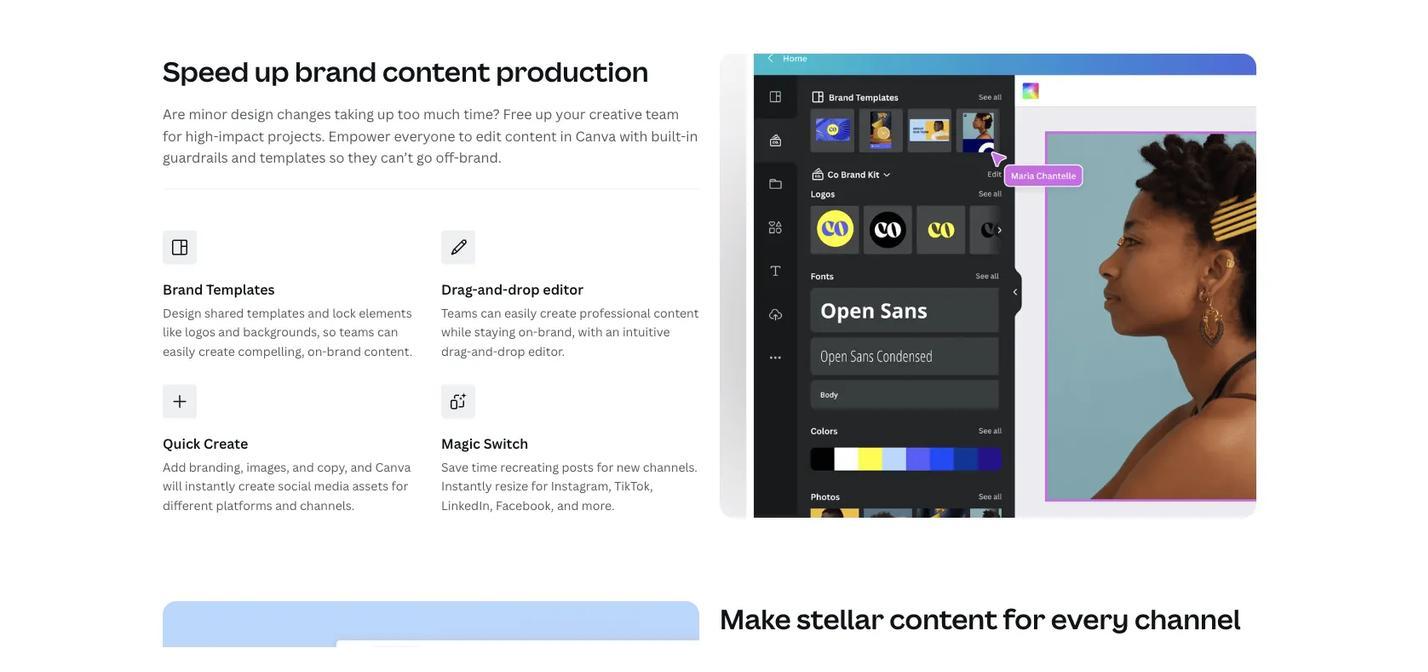 Task type: describe. For each thing, give the bounding box(es) containing it.
add
[[163, 459, 186, 475]]

projects. empower
[[268, 126, 391, 145]]

team
[[646, 105, 679, 123]]

on- inside brand templates design shared templates and lock elements like logos and backgrounds, so teams can easily create compelling, on-brand content.
[[308, 343, 327, 359]]

compelling,
[[238, 343, 305, 359]]

content inside drag-and-drop editor teams can easily create professional content while staying on-brand, with an intuitive drag-and-drop editor.
[[654, 305, 699, 321]]

0 vertical spatial drop
[[508, 280, 540, 298]]

are
[[163, 105, 185, 123]]

brand inside brand templates design shared templates and lock elements like logos and backgrounds, so teams can easily create compelling, on-brand content.
[[327, 343, 361, 359]]

for inside quick create add branding, images, and copy, and canva will instantly create social media assets for different platforms and channels.
[[392, 478, 409, 494]]

design
[[163, 305, 202, 321]]

and up social
[[292, 459, 314, 475]]

tiktok,
[[615, 478, 653, 494]]

create
[[204, 434, 248, 452]]

can inside brand templates design shared templates and lock elements like logos and backgrounds, so teams can easily create compelling, on-brand content.
[[377, 324, 398, 340]]

every
[[1051, 601, 1129, 638]]

create inside brand templates design shared templates and lock elements like logos and backgrounds, so teams can easily create compelling, on-brand content.
[[198, 343, 235, 359]]

high-
[[185, 126, 219, 145]]

facebook,
[[496, 497, 554, 513]]

magic
[[441, 434, 481, 452]]

production
[[496, 53, 649, 90]]

lock
[[333, 305, 356, 321]]

brand,
[[538, 324, 575, 340]]

backgrounds,
[[243, 324, 320, 340]]

images,
[[246, 459, 290, 475]]

instantly
[[441, 478, 492, 494]]

guardrails
[[163, 148, 228, 167]]

templates inside 'are minor design changes taking up too much time? free up your creative team for high-impact projects. empower everyone to edit content in canva with built-in guardrails and templates so they can't go off-brand.'
[[260, 148, 326, 167]]

edit
[[476, 126, 502, 145]]

like
[[163, 324, 182, 340]]

linkedin,
[[441, 497, 493, 513]]

resize
[[495, 478, 528, 494]]

brand
[[163, 280, 203, 298]]

drag-and-drop editor teams can easily create professional content while staying on-brand, with an intuitive drag-and-drop editor.
[[441, 280, 699, 359]]

much
[[423, 105, 460, 123]]

channels. inside magic switch save time recreating posts for new channels. instantly resize for instagram, tiktok, linkedin, facebook, and more.
[[643, 459, 698, 475]]

for left every
[[1003, 601, 1046, 638]]

with inside 'are minor design changes taking up too much time? free up your creative team for high-impact projects. empower everyone to edit content in canva with built-in guardrails and templates so they can't go off-brand.'
[[620, 126, 648, 145]]

brand templates design shared templates and lock elements like logos and backgrounds, so teams can easily create compelling, on-brand content.
[[163, 280, 413, 359]]

intuitive
[[623, 324, 670, 340]]

copy,
[[317, 459, 348, 475]]

0 horizontal spatial up
[[255, 53, 289, 90]]

professional
[[580, 305, 651, 321]]

social
[[278, 478, 311, 494]]

changes
[[277, 105, 331, 123]]

and inside magic switch save time recreating posts for new channels. instantly resize for instagram, tiktok, linkedin, facebook, and more.
[[557, 497, 579, 513]]

switch
[[484, 434, 528, 452]]

0 vertical spatial and-
[[478, 280, 508, 298]]

different
[[163, 497, 213, 513]]

editor.
[[528, 343, 565, 359]]

instantly
[[185, 478, 236, 494]]

built-
[[651, 126, 686, 145]]

can inside drag-and-drop editor teams can easily create professional content while staying on-brand, with an intuitive drag-and-drop editor.
[[481, 305, 502, 321]]

content.
[[364, 343, 413, 359]]

editor
[[543, 280, 584, 298]]

2 in from the left
[[686, 126, 698, 145]]

content inside 'are minor design changes taking up too much time? free up your creative team for high-impact projects. empower everyone to edit content in canva with built-in guardrails and templates so they can't go off-brand.'
[[505, 126, 557, 145]]

1 vertical spatial and-
[[471, 343, 498, 359]]

posts
[[562, 459, 594, 475]]

while
[[441, 324, 472, 340]]

to
[[459, 126, 473, 145]]

platforms
[[216, 497, 272, 513]]

are minor design changes taking up too much time? free up your creative team for high-impact projects. empower everyone to edit content in canva with built-in guardrails and templates so they can't go off-brand.
[[163, 105, 698, 167]]

and up assets
[[351, 459, 372, 475]]

so inside brand templates design shared templates and lock elements like logos and backgrounds, so teams can easily create compelling, on-brand content.
[[323, 324, 336, 340]]

everyone
[[394, 126, 455, 145]]

speed
[[163, 53, 249, 90]]

0 vertical spatial brand
[[295, 53, 377, 90]]

templates
[[206, 280, 275, 298]]

new
[[617, 459, 640, 475]]

time?
[[464, 105, 500, 123]]

so inside 'are minor design changes taking up too much time? free up your creative team for high-impact projects. empower everyone to edit content in canva with built-in guardrails and templates so they can't go off-brand.'
[[329, 148, 345, 167]]

canva inside 'are minor design changes taking up too much time? free up your creative team for high-impact projects. empower everyone to edit content in canva with built-in guardrails and templates so they can't go off-brand.'
[[576, 126, 616, 145]]

minor
[[189, 105, 227, 123]]

go
[[417, 148, 433, 167]]

quick
[[163, 434, 200, 452]]



Task type: locate. For each thing, give the bounding box(es) containing it.
create down 'logos'
[[198, 343, 235, 359]]

brand.
[[459, 148, 502, 167]]

brand down teams
[[327, 343, 361, 359]]

1 vertical spatial canva
[[375, 459, 411, 475]]

1 horizontal spatial create
[[238, 478, 275, 494]]

1 vertical spatial with
[[578, 324, 603, 340]]

time
[[472, 459, 498, 475]]

channels. inside quick create add branding, images, and copy, and canva will instantly create social media assets for different platforms and channels.
[[300, 497, 355, 513]]

logos
[[185, 324, 216, 340]]

elements
[[359, 305, 412, 321]]

1 horizontal spatial channels.
[[643, 459, 698, 475]]

save
[[441, 459, 469, 475]]

for right assets
[[392, 478, 409, 494]]

off-
[[436, 148, 459, 167]]

0 vertical spatial channels.
[[643, 459, 698, 475]]

easily inside drag-and-drop editor teams can easily create professional content while staying on-brand, with an intuitive drag-and-drop editor.
[[504, 305, 537, 321]]

with down creative on the left top of page
[[620, 126, 648, 145]]

1 in from the left
[[560, 126, 572, 145]]

1 horizontal spatial up
[[377, 105, 394, 123]]

brand
[[295, 53, 377, 90], [327, 343, 361, 359]]

channel
[[1135, 601, 1241, 638]]

branding,
[[189, 459, 244, 475]]

drop left editor
[[508, 280, 540, 298]]

1 vertical spatial channels.
[[300, 497, 355, 513]]

channels.
[[643, 459, 698, 475], [300, 497, 355, 513]]

they
[[348, 148, 377, 167]]

2 vertical spatial create
[[238, 478, 275, 494]]

more.
[[582, 497, 615, 513]]

on- inside drag-and-drop editor teams can easily create professional content while staying on-brand, with an intuitive drag-and-drop editor.
[[519, 324, 538, 340]]

0 vertical spatial canva
[[576, 126, 616, 145]]

1 vertical spatial easily
[[163, 343, 196, 359]]

canva inside quick create add branding, images, and copy, and canva will instantly create social media assets for different platforms and channels.
[[375, 459, 411, 475]]

easily up "staying"
[[504, 305, 537, 321]]

1 vertical spatial so
[[323, 324, 336, 340]]

canva up assets
[[375, 459, 411, 475]]

0 horizontal spatial create
[[198, 343, 235, 359]]

too
[[398, 105, 420, 123]]

so down projects. empower
[[329, 148, 345, 167]]

0 horizontal spatial channels.
[[300, 497, 355, 513]]

on- down backgrounds,
[[308, 343, 327, 359]]

and left lock
[[308, 305, 330, 321]]

0 vertical spatial so
[[329, 148, 345, 167]]

with left 'an'
[[578, 324, 603, 340]]

on- up editor.
[[519, 324, 538, 340]]

drop down "staying"
[[498, 343, 525, 359]]

1 vertical spatial brand
[[327, 343, 361, 359]]

channels. up tiktok,
[[643, 459, 698, 475]]

2 horizontal spatial up
[[535, 105, 553, 123]]

drag-
[[441, 280, 478, 298]]

creative
[[589, 105, 642, 123]]

shared
[[205, 305, 244, 321]]

an
[[606, 324, 620, 340]]

1 vertical spatial create
[[198, 343, 235, 359]]

for down recreating
[[531, 478, 548, 494]]

and down social
[[275, 497, 297, 513]]

with inside drag-and-drop editor teams can easily create professional content while staying on-brand, with an intuitive drag-and-drop editor.
[[578, 324, 603, 340]]

teams
[[441, 305, 478, 321]]

and- up teams
[[478, 280, 508, 298]]

your
[[556, 105, 586, 123]]

drop
[[508, 280, 540, 298], [498, 343, 525, 359]]

teams
[[339, 324, 375, 340]]

and down shared
[[218, 324, 240, 340]]

and- down "staying"
[[471, 343, 498, 359]]

templates up backgrounds,
[[247, 305, 305, 321]]

for
[[163, 126, 182, 145], [597, 459, 614, 475], [392, 478, 409, 494], [531, 478, 548, 494], [1003, 601, 1046, 638]]

free
[[503, 105, 532, 123]]

and
[[231, 148, 256, 167], [308, 305, 330, 321], [218, 324, 240, 340], [292, 459, 314, 475], [351, 459, 372, 475], [275, 497, 297, 513], [557, 497, 579, 513]]

1 horizontal spatial canva
[[576, 126, 616, 145]]

taking
[[334, 105, 374, 123]]

2 horizontal spatial create
[[540, 305, 577, 321]]

1 horizontal spatial on-
[[519, 324, 538, 340]]

quick create add branding, images, and copy, and canva will instantly create social media assets for different platforms and channels.
[[163, 434, 411, 513]]

templates inside brand templates design shared templates and lock elements like logos and backgrounds, so teams can easily create compelling, on-brand content.
[[247, 305, 305, 321]]

create inside drag-and-drop editor teams can easily create professional content while staying on-brand, with an intuitive drag-and-drop editor.
[[540, 305, 577, 321]]

easily
[[504, 305, 537, 321], [163, 343, 196, 359]]

1 vertical spatial drop
[[498, 343, 525, 359]]

channels. down media
[[300, 497, 355, 513]]

can up "staying"
[[481, 305, 502, 321]]

canva
[[576, 126, 616, 145], [375, 459, 411, 475]]

up right free at the left
[[535, 105, 553, 123]]

can up content.
[[377, 324, 398, 340]]

and-
[[478, 280, 508, 298], [471, 343, 498, 359]]

1 horizontal spatial with
[[620, 126, 648, 145]]

1 vertical spatial templates
[[247, 305, 305, 321]]

0 vertical spatial create
[[540, 305, 577, 321]]

1 horizontal spatial can
[[481, 305, 502, 321]]

create down images,
[[238, 478, 275, 494]]

1 horizontal spatial easily
[[504, 305, 537, 321]]

stellar
[[797, 601, 884, 638]]

on-
[[519, 324, 538, 340], [308, 343, 327, 359]]

design
[[231, 105, 274, 123]]

make
[[720, 601, 791, 638]]

magic switch save time recreating posts for new channels. instantly resize for instagram, tiktok, linkedin, facebook, and more.
[[441, 434, 698, 513]]

easily down like
[[163, 343, 196, 359]]

easily inside brand templates design shared templates and lock elements like logos and backgrounds, so teams can easily create compelling, on-brand content.
[[163, 343, 196, 359]]

1 vertical spatial can
[[377, 324, 398, 340]]

drag-
[[441, 343, 471, 359]]

up up design
[[255, 53, 289, 90]]

templates down projects. empower
[[260, 148, 326, 167]]

staying
[[474, 324, 516, 340]]

and down instagram,
[[557, 497, 579, 513]]

0 horizontal spatial with
[[578, 324, 603, 340]]

0 vertical spatial with
[[620, 126, 648, 145]]

so
[[329, 148, 345, 167], [323, 324, 336, 340]]

0 horizontal spatial in
[[560, 126, 572, 145]]

and down impact
[[231, 148, 256, 167]]

0 vertical spatial on-
[[519, 324, 538, 340]]

photo-editor (2) image
[[163, 602, 700, 648]]

1 horizontal spatial in
[[686, 126, 698, 145]]

create up brand,
[[540, 305, 577, 321]]

brand up taking
[[295, 53, 377, 90]]

make stellar content for every channel
[[720, 601, 1241, 638]]

0 horizontal spatial easily
[[163, 343, 196, 359]]

will
[[163, 478, 182, 494]]

so down lock
[[323, 324, 336, 340]]

0 horizontal spatial canva
[[375, 459, 411, 475]]

media
[[314, 478, 349, 494]]

canva down creative on the left top of page
[[576, 126, 616, 145]]

impact
[[219, 126, 264, 145]]

0 vertical spatial can
[[481, 305, 502, 321]]

create
[[540, 305, 577, 321], [198, 343, 235, 359], [238, 478, 275, 494]]

recreating
[[500, 459, 559, 475]]

0 horizontal spatial can
[[377, 324, 398, 340]]

instagram,
[[551, 478, 612, 494]]

for left 'new'
[[597, 459, 614, 475]]

content
[[383, 53, 491, 90], [505, 126, 557, 145], [654, 305, 699, 321], [890, 601, 998, 638]]

speed up brand content production
[[163, 53, 649, 90]]

0 vertical spatial easily
[[504, 305, 537, 321]]

and inside 'are minor design changes taking up too much time? free up your creative team for high-impact projects. empower everyone to edit content in canva with built-in guardrails and templates so they can't go off-brand.'
[[231, 148, 256, 167]]

up left too
[[377, 105, 394, 123]]

1 vertical spatial on-
[[308, 343, 327, 359]]

can't
[[381, 148, 413, 167]]

0 horizontal spatial on-
[[308, 343, 327, 359]]

for down the are at the left
[[163, 126, 182, 145]]

up
[[255, 53, 289, 90], [377, 105, 394, 123], [535, 105, 553, 123]]

0 vertical spatial templates
[[260, 148, 326, 167]]

assets
[[352, 478, 389, 494]]

create inside quick create add branding, images, and copy, and canva will instantly create social media assets for different platforms and channels.
[[238, 478, 275, 494]]

with
[[620, 126, 648, 145], [578, 324, 603, 340]]

in
[[560, 126, 572, 145], [686, 126, 698, 145]]

for inside 'are minor design changes taking up too much time? free up your creative team for high-impact projects. empower everyone to edit content in canva with built-in guardrails and templates so they can't go off-brand.'
[[163, 126, 182, 145]]



Task type: vqa. For each thing, say whether or not it's contained in the screenshot.
high-
yes



